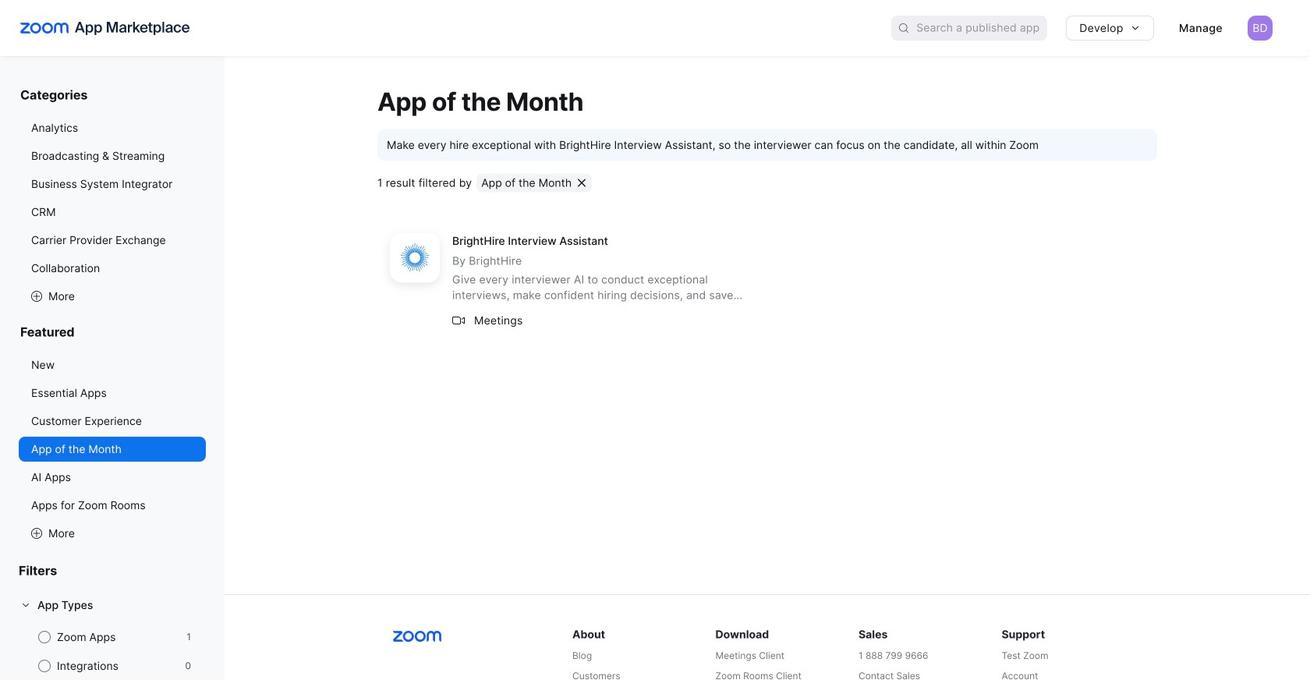 Task type: vqa. For each thing, say whether or not it's contained in the screenshot.
Whiteboards
no



Task type: locate. For each thing, give the bounding box(es) containing it.
search a published app element
[[892, 16, 1048, 41]]

Search text field
[[917, 17, 1048, 39]]

banner
[[0, 0, 1311, 56]]



Task type: describe. For each thing, give the bounding box(es) containing it.
current user is barb dwyer element
[[1248, 16, 1273, 41]]



